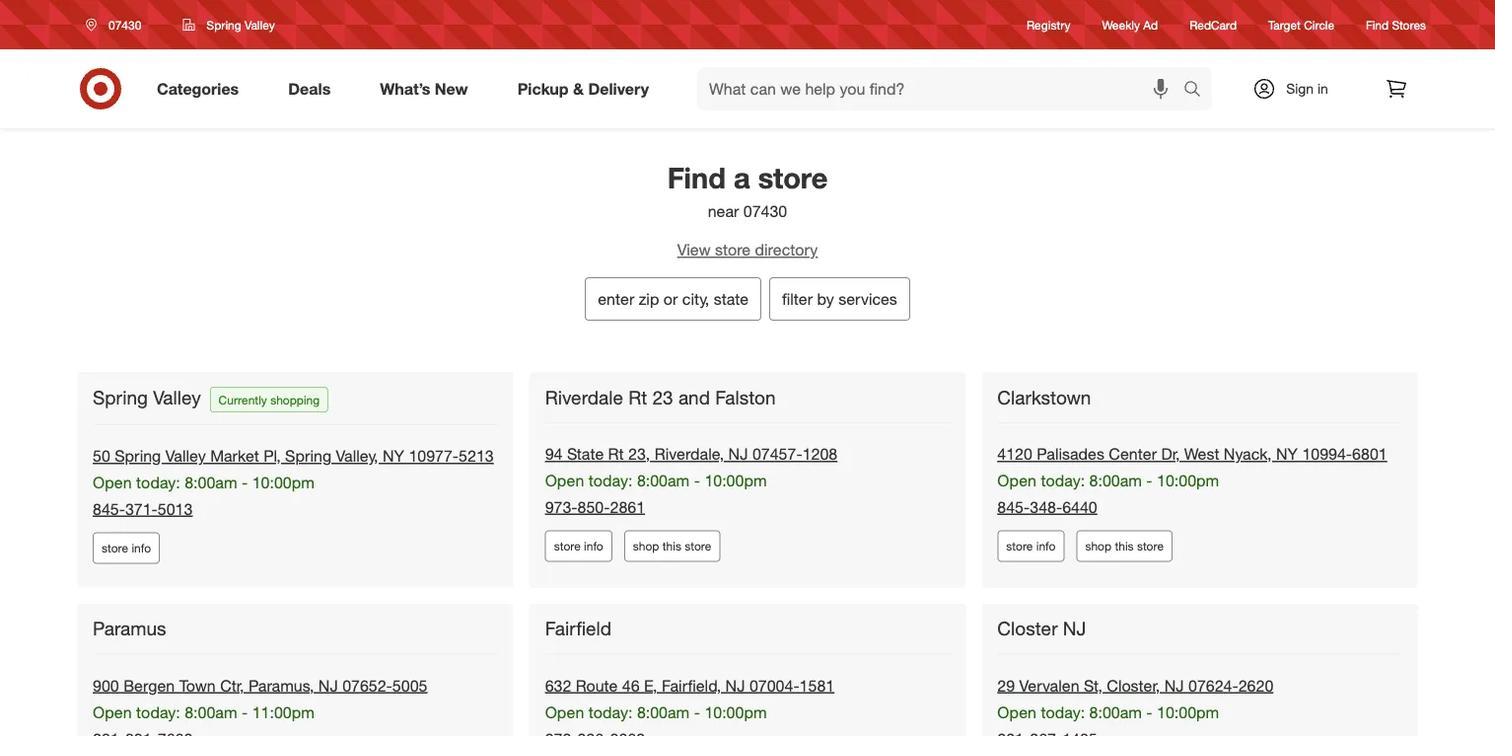 Task type: describe. For each thing, give the bounding box(es) containing it.
spring up 50
[[93, 386, 148, 408]]

shop for clarkstown
[[1086, 539, 1112, 554]]

8:00am inside 29 vervalen st, closter, nj 07624-2620 open today: 8:00am - 10:00pm
[[1090, 703, 1143, 722]]

632 route 46 e, fairfield, nj 07004-1581 link
[[545, 676, 835, 695]]

07624-
[[1189, 676, 1239, 695]]

07430 inside find a store near 07430
[[744, 201, 788, 220]]

by
[[818, 289, 835, 308]]

store down 94 state rt 23, riverdale, nj 07457-1208 open today: 8:00am - 10:00pm 973-850-2861
[[685, 539, 712, 554]]

50
[[93, 446, 110, 466]]

today: inside 50 spring valley market pl, spring valley, ny 10977-5213 open today: 8:00am - 10:00pm 845-371-5013
[[136, 473, 180, 492]]

or
[[664, 289, 678, 308]]

10:00pm inside 4120 palisades center dr, west nyack, ny 10994-6801 open today: 8:00am - 10:00pm 845-348-6440
[[1158, 471, 1220, 490]]

2620
[[1239, 676, 1274, 695]]

What can we help you find? suggestions appear below search field
[[698, 67, 1189, 111]]

845- inside 4120 palisades center dr, west nyack, ny 10994-6801 open today: 8:00am - 10:00pm 845-348-6440
[[998, 498, 1030, 517]]

pickup & delivery link
[[501, 67, 674, 111]]

clarkstown link
[[998, 386, 1096, 409]]

categories
[[157, 79, 239, 98]]

search button
[[1175, 67, 1223, 114]]

- inside 632 route 46 e, fairfield, nj 07004-1581 open today: 8:00am - 10:00pm
[[694, 703, 701, 722]]

fairfield,
[[662, 676, 721, 695]]

closter nj link
[[998, 617, 1091, 641]]

valley,
[[336, 446, 378, 466]]

open inside 50 spring valley market pl, spring valley, ny 10977-5213 open today: 8:00am - 10:00pm 845-371-5013
[[93, 473, 132, 492]]

845-348-6440 link
[[998, 498, 1098, 517]]

spring right pl,
[[285, 446, 332, 466]]

46
[[622, 676, 640, 695]]

spring inside dropdown button
[[207, 17, 241, 32]]

900 bergen town ctr, paramus, nj 07652-5005 open today: 8:00am - 11:00pm
[[93, 676, 428, 722]]

94 state rt 23, riverdale, nj 07457-1208 link
[[545, 445, 838, 464]]

store down 973-
[[554, 539, 581, 554]]

st,
[[1084, 676, 1103, 695]]

10:00pm inside 94 state rt 23, riverdale, nj 07457-1208 open today: 8:00am - 10:00pm 973-850-2861
[[705, 471, 767, 490]]

directory
[[755, 240, 818, 260]]

find stores link
[[1367, 16, 1427, 33]]

29 vervalen st, closter, nj 07624-2620 link
[[998, 676, 1274, 695]]

deals link
[[272, 67, 355, 111]]

4120 palisades center dr, west nyack, ny 10994-6801 open today: 8:00am - 10:00pm 845-348-6440
[[998, 445, 1388, 517]]

nj inside 29 vervalen st, closter, nj 07624-2620 open today: 8:00am - 10:00pm
[[1165, 676, 1185, 695]]

target circle
[[1269, 17, 1335, 32]]

ad
[[1144, 17, 1159, 32]]

5005
[[393, 676, 428, 695]]

nj for 900 bergen town ctr, paramus, nj 07652-5005 open today: 8:00am - 11:00pm
[[319, 676, 338, 695]]

29
[[998, 676, 1015, 695]]

spring valley button
[[170, 7, 288, 42]]

973-
[[545, 498, 578, 517]]

6801
[[1353, 445, 1388, 464]]

07457-
[[753, 445, 803, 464]]

10:00pm inside 632 route 46 e, fairfield, nj 07004-1581 open today: 8:00am - 10:00pm
[[705, 703, 767, 722]]

and
[[679, 386, 710, 408]]

5013
[[158, 499, 193, 519]]

enter
[[598, 289, 635, 308]]

sign
[[1287, 80, 1314, 97]]

- inside 29 vervalen st, closter, nj 07624-2620 open today: 8:00am - 10:00pm
[[1147, 703, 1153, 722]]

ny inside 4120 palisades center dr, west nyack, ny 10994-6801 open today: 8:00am - 10:00pm 845-348-6440
[[1277, 445, 1299, 464]]

vervalen
[[1020, 676, 1080, 695]]

store down 348-
[[1007, 539, 1034, 554]]

open inside 29 vervalen st, closter, nj 07624-2620 open today: 8:00am - 10:00pm
[[998, 703, 1037, 722]]

store right view
[[715, 240, 751, 260]]

today: inside 632 route 46 e, fairfield, nj 07004-1581 open today: 8:00am - 10:00pm
[[589, 703, 633, 722]]

route
[[576, 676, 618, 695]]

what's
[[380, 79, 431, 98]]

open inside 632 route 46 e, fairfield, nj 07004-1581 open today: 8:00am - 10:00pm
[[545, 703, 584, 722]]

find stores
[[1367, 17, 1427, 32]]

redcard link
[[1190, 16, 1237, 33]]

spring right 50
[[115, 446, 161, 466]]

zip
[[639, 289, 660, 308]]

a
[[734, 160, 751, 195]]

94
[[545, 445, 563, 464]]

palisades
[[1037, 445, 1105, 464]]

23,
[[629, 445, 651, 464]]

target circle link
[[1269, 16, 1335, 33]]

delivery
[[589, 79, 649, 98]]

8:00am inside 632 route 46 e, fairfield, nj 07004-1581 open today: 8:00am - 10:00pm
[[637, 703, 690, 722]]

falston
[[716, 386, 776, 408]]

10:00pm inside 50 spring valley market pl, spring valley, ny 10977-5213 open today: 8:00am - 10:00pm 845-371-5013
[[252, 473, 315, 492]]

today: inside 29 vervalen st, closter, nj 07624-2620 open today: 8:00am - 10:00pm
[[1041, 703, 1086, 722]]

what's new link
[[363, 67, 493, 111]]

enter zip or city, state
[[598, 289, 749, 308]]

07430 inside dropdown button
[[109, 17, 141, 32]]

today: inside 94 state rt 23, riverdale, nj 07457-1208 open today: 8:00am - 10:00pm 973-850-2861
[[589, 471, 633, 490]]

new
[[435, 79, 468, 98]]

town
[[179, 676, 216, 695]]

bergen
[[123, 676, 175, 695]]

info for clarkstown
[[1037, 539, 1056, 554]]

filter by services button
[[770, 277, 911, 321]]

store info link for clarkstown
[[998, 530, 1065, 562]]

filter
[[783, 289, 813, 308]]

6440
[[1063, 498, 1098, 517]]

10977-
[[409, 446, 459, 466]]

sign in link
[[1236, 67, 1360, 111]]

11:00pm
[[252, 703, 315, 722]]

store info link for spring valley
[[93, 532, 160, 564]]

rt inside 94 state rt 23, riverdale, nj 07457-1208 open today: 8:00am - 10:00pm 973-850-2861
[[608, 445, 624, 464]]

west
[[1185, 445, 1220, 464]]

pl,
[[264, 446, 281, 466]]

4120 palisades center dr, west nyack, ny 10994-6801 link
[[998, 445, 1388, 464]]

- inside 4120 palisades center dr, west nyack, ny 10994-6801 open today: 8:00am - 10:00pm 845-348-6440
[[1147, 471, 1153, 490]]

valley inside dropdown button
[[245, 17, 275, 32]]

ctr,
[[220, 676, 244, 695]]

today: inside 4120 palisades center dr, west nyack, ny 10994-6801 open today: 8:00am - 10:00pm 845-348-6440
[[1041, 471, 1086, 490]]

pickup
[[518, 79, 569, 98]]

- inside 94 state rt 23, riverdale, nj 07457-1208 open today: 8:00am - 10:00pm 973-850-2861
[[694, 471, 701, 490]]

closter nj
[[998, 617, 1087, 640]]

973-850-2861 link
[[545, 498, 645, 517]]

shop this store for riverdale rt 23 and falston
[[633, 539, 712, 554]]

07004-
[[750, 676, 800, 695]]

state
[[567, 445, 604, 464]]



Task type: locate. For each thing, give the bounding box(es) containing it.
open down 4120
[[998, 471, 1037, 490]]

1 horizontal spatial 07430
[[744, 201, 788, 220]]

target
[[1269, 17, 1301, 32]]

open
[[545, 471, 584, 490], [998, 471, 1037, 490], [93, 473, 132, 492], [93, 703, 132, 722], [545, 703, 584, 722], [998, 703, 1037, 722]]

8:00am inside 94 state rt 23, riverdale, nj 07457-1208 open today: 8:00am - 10:00pm 973-850-2861
[[637, 471, 690, 490]]

info for riverdale rt 23 and falston
[[584, 539, 604, 554]]

shop this store button down 6440
[[1077, 530, 1173, 562]]

ny right nyack,
[[1277, 445, 1299, 464]]

0 horizontal spatial spring valley
[[93, 386, 201, 408]]

fairfield link
[[545, 617, 616, 641]]

today: inside "900 bergen town ctr, paramus, nj 07652-5005 open today: 8:00am - 11:00pm"
[[136, 703, 180, 722]]

sign in
[[1287, 80, 1329, 97]]

this for clarkstown
[[1115, 539, 1134, 554]]

0 vertical spatial valley
[[245, 17, 275, 32]]

632 route 46 e, fairfield, nj 07004-1581 open today: 8:00am - 10:00pm
[[545, 676, 835, 722]]

&
[[573, 79, 584, 98]]

1 vertical spatial rt
[[608, 445, 624, 464]]

shop this store down 2861
[[633, 539, 712, 554]]

1 this from the left
[[663, 539, 682, 554]]

closter
[[998, 617, 1058, 640]]

this for riverdale rt 23 and falston
[[663, 539, 682, 554]]

1 horizontal spatial info
[[584, 539, 604, 554]]

shop this store down 6440
[[1086, 539, 1164, 554]]

shop this store button for riverdale rt 23 and falston
[[624, 530, 721, 562]]

1 vertical spatial valley
[[153, 386, 201, 408]]

view store directory link
[[57, 239, 1439, 261]]

find a store near 07430
[[668, 160, 828, 220]]

1581
[[800, 676, 835, 695]]

nj left 07457-
[[729, 445, 748, 464]]

stores
[[1393, 17, 1427, 32]]

23
[[653, 386, 674, 408]]

5213
[[459, 446, 494, 466]]

2 this from the left
[[1115, 539, 1134, 554]]

850-
[[578, 498, 610, 517]]

1 horizontal spatial shop
[[1086, 539, 1112, 554]]

store info down 348-
[[1007, 539, 1056, 554]]

weekly ad
[[1103, 17, 1159, 32]]

registry link
[[1027, 16, 1071, 33]]

riverdale rt 23 and falston
[[545, 386, 776, 408]]

nj left 07004-
[[726, 676, 745, 695]]

shop
[[633, 539, 660, 554], [1086, 539, 1112, 554]]

today:
[[589, 471, 633, 490], [1041, 471, 1086, 490], [136, 473, 180, 492], [136, 703, 180, 722], [589, 703, 633, 722], [1041, 703, 1086, 722]]

open inside 94 state rt 23, riverdale, nj 07457-1208 open today: 8:00am - 10:00pm 973-850-2861
[[545, 471, 584, 490]]

0 vertical spatial 07430
[[109, 17, 141, 32]]

0 horizontal spatial rt
[[608, 445, 624, 464]]

weekly
[[1103, 17, 1141, 32]]

10:00pm inside 29 vervalen st, closter, nj 07624-2620 open today: 8:00am - 10:00pm
[[1158, 703, 1220, 722]]

2 horizontal spatial info
[[1037, 539, 1056, 554]]

valley left currently
[[153, 386, 201, 408]]

spring valley
[[207, 17, 275, 32], [93, 386, 201, 408]]

market
[[210, 446, 259, 466]]

rt
[[629, 386, 648, 408], [608, 445, 624, 464]]

-
[[694, 471, 701, 490], [1147, 471, 1153, 490], [242, 473, 248, 492], [242, 703, 248, 722], [694, 703, 701, 722], [1147, 703, 1153, 722]]

845- down 50
[[93, 499, 125, 519]]

info
[[584, 539, 604, 554], [1037, 539, 1056, 554], [132, 541, 151, 556]]

0 horizontal spatial find
[[668, 160, 726, 195]]

0 horizontal spatial ny
[[383, 446, 405, 466]]

shopping
[[271, 392, 320, 407]]

shop this store for clarkstown
[[1086, 539, 1164, 554]]

today: up 973-850-2861 link
[[589, 471, 633, 490]]

8:00am down closter,
[[1090, 703, 1143, 722]]

2 horizontal spatial store info link
[[998, 530, 1065, 562]]

shop for riverdale rt 23 and falston
[[633, 539, 660, 554]]

nj inside "900 bergen town ctr, paramus, nj 07652-5005 open today: 8:00am - 11:00pm"
[[319, 676, 338, 695]]

store info down 850-
[[554, 539, 604, 554]]

info down 850-
[[584, 539, 604, 554]]

categories link
[[140, 67, 264, 111]]

clarkstown
[[998, 386, 1092, 408]]

0 horizontal spatial shop this store
[[633, 539, 712, 554]]

today: down route
[[589, 703, 633, 722]]

- inside 50 spring valley market pl, spring valley, ny 10977-5213 open today: 8:00am - 10:00pm 845-371-5013
[[242, 473, 248, 492]]

store info link down 371-
[[93, 532, 160, 564]]

pickup & delivery
[[518, 79, 649, 98]]

closter,
[[1107, 676, 1161, 695]]

e,
[[644, 676, 658, 695]]

today: up 845-371-5013 link
[[136, 473, 180, 492]]

valley inside 50 spring valley market pl, spring valley, ny 10977-5213 open today: 8:00am - 10:00pm 845-371-5013
[[166, 446, 206, 466]]

10994-
[[1303, 445, 1353, 464]]

8:00am down center
[[1090, 471, 1143, 490]]

valley up the deals link on the top left of page
[[245, 17, 275, 32]]

845-
[[998, 498, 1030, 517], [93, 499, 125, 519]]

store info link
[[545, 530, 613, 562], [998, 530, 1065, 562], [93, 532, 160, 564]]

1 shop from the left
[[633, 539, 660, 554]]

store info down 371-
[[102, 541, 151, 556]]

view
[[678, 240, 711, 260]]

spring valley up categories link
[[207, 17, 275, 32]]

store info for riverdale rt 23 and falston
[[554, 539, 604, 554]]

0 horizontal spatial store info link
[[93, 532, 160, 564]]

enter zip or city, state button
[[585, 277, 762, 321]]

nj for 632 route 46 e, fairfield, nj 07004-1581 open today: 8:00am - 10:00pm
[[726, 676, 745, 695]]

1 horizontal spatial ny
[[1277, 445, 1299, 464]]

today: down vervalen
[[1041, 703, 1086, 722]]

services
[[839, 289, 898, 308]]

10:00pm down 07457-
[[705, 471, 767, 490]]

2 shop from the left
[[1086, 539, 1112, 554]]

0 horizontal spatial 845-
[[93, 499, 125, 519]]

info for spring valley
[[132, 541, 151, 556]]

nj left 07624-
[[1165, 676, 1185, 695]]

rt inside 'link'
[[629, 386, 648, 408]]

ny right valley,
[[383, 446, 405, 466]]

1 vertical spatial spring valley
[[93, 386, 201, 408]]

shop this store button down 2861
[[624, 530, 721, 562]]

search
[[1175, 81, 1223, 100]]

845- inside 50 spring valley market pl, spring valley, ny 10977-5213 open today: 8:00am - 10:00pm 845-371-5013
[[93, 499, 125, 519]]

ny
[[1277, 445, 1299, 464], [383, 446, 405, 466]]

0 vertical spatial spring valley
[[207, 17, 275, 32]]

1 horizontal spatial 845-
[[998, 498, 1030, 517]]

0 horizontal spatial this
[[663, 539, 682, 554]]

8:00am inside 4120 palisades center dr, west nyack, ny 10994-6801 open today: 8:00am - 10:00pm 845-348-6440
[[1090, 471, 1143, 490]]

open down 632
[[545, 703, 584, 722]]

- down 29 vervalen st, closter, nj 07624-2620 link at the bottom right of the page
[[1147, 703, 1153, 722]]

845-371-5013 link
[[93, 499, 193, 519]]

1 horizontal spatial this
[[1115, 539, 1134, 554]]

store right a
[[759, 160, 828, 195]]

900
[[93, 676, 119, 695]]

store info link down 348-
[[998, 530, 1065, 562]]

what's new
[[380, 79, 468, 98]]

1 horizontal spatial rt
[[629, 386, 648, 408]]

shop down 2861
[[633, 539, 660, 554]]

4120
[[998, 445, 1033, 464]]

nj
[[729, 445, 748, 464], [1063, 617, 1087, 640], [319, 676, 338, 695], [726, 676, 745, 695], [1165, 676, 1185, 695]]

open down the 900
[[93, 703, 132, 722]]

open up 973-
[[545, 471, 584, 490]]

1 vertical spatial 07430
[[744, 201, 788, 220]]

07430 button
[[73, 7, 162, 42]]

8:00am down e, at the left of page
[[637, 703, 690, 722]]

store info for clarkstown
[[1007, 539, 1056, 554]]

today: down palisades
[[1041, 471, 1086, 490]]

center
[[1109, 445, 1157, 464]]

this down center
[[1115, 539, 1134, 554]]

spring up categories link
[[207, 17, 241, 32]]

2 shop this store from the left
[[1086, 539, 1164, 554]]

find inside find a store near 07430
[[668, 160, 726, 195]]

spring valley up 50
[[93, 386, 201, 408]]

- down 94 state rt 23, riverdale, nj 07457-1208 link
[[694, 471, 701, 490]]

store inside find a store near 07430
[[759, 160, 828, 195]]

1 horizontal spatial spring valley
[[207, 17, 275, 32]]

10:00pm down 07624-
[[1158, 703, 1220, 722]]

shop down 6440
[[1086, 539, 1112, 554]]

this
[[663, 539, 682, 554], [1115, 539, 1134, 554]]

find up near
[[668, 160, 726, 195]]

8:00am down town on the left bottom
[[185, 703, 237, 722]]

- down the market
[[242, 473, 248, 492]]

this down 94 state rt 23, riverdale, nj 07457-1208 open today: 8:00am - 10:00pm 973-850-2861
[[663, 539, 682, 554]]

- down 'fairfield,'
[[694, 703, 701, 722]]

nj for 94 state rt 23, riverdale, nj 07457-1208 open today: 8:00am - 10:00pm 973-850-2861
[[729, 445, 748, 464]]

- inside "900 bergen town ctr, paramus, nj 07652-5005 open today: 8:00am - 11:00pm"
[[242, 703, 248, 722]]

store down 4120 palisades center dr, west nyack, ny 10994-6801 open today: 8:00am - 10:00pm 845-348-6440
[[1138, 539, 1164, 554]]

store down 371-
[[102, 541, 128, 556]]

nyack,
[[1224, 445, 1272, 464]]

open down the 29
[[998, 703, 1037, 722]]

spring valley inside dropdown button
[[207, 17, 275, 32]]

find for stores
[[1367, 17, 1390, 32]]

store info for spring valley
[[102, 541, 151, 556]]

0 horizontal spatial info
[[132, 541, 151, 556]]

paramus link
[[93, 617, 170, 641]]

8:00am inside "900 bergen town ctr, paramus, nj 07652-5005 open today: 8:00am - 11:00pm"
[[185, 703, 237, 722]]

circle
[[1305, 17, 1335, 32]]

2 vertical spatial valley
[[166, 446, 206, 466]]

10:00pm down 07004-
[[705, 703, 767, 722]]

open inside 4120 palisades center dr, west nyack, ny 10994-6801 open today: 8:00am - 10:00pm 845-348-6440
[[998, 471, 1037, 490]]

1 horizontal spatial store info
[[554, 539, 604, 554]]

redcard
[[1190, 17, 1237, 32]]

fairfield
[[545, 617, 612, 640]]

0 horizontal spatial 07430
[[109, 17, 141, 32]]

29 vervalen st, closter, nj 07624-2620 open today: 8:00am - 10:00pm
[[998, 676, 1274, 722]]

0 horizontal spatial shop this store button
[[624, 530, 721, 562]]

10:00pm down 50 spring valley market pl, spring valley, ny 10977-5213 link
[[252, 473, 315, 492]]

1 shop this store from the left
[[633, 539, 712, 554]]

open down 50
[[93, 473, 132, 492]]

store info link for riverdale rt 23 and falston
[[545, 530, 613, 562]]

today: down "bergen"
[[136, 703, 180, 722]]

- down center
[[1147, 471, 1153, 490]]

1 shop this store button from the left
[[624, 530, 721, 562]]

riverdale
[[545, 386, 624, 408]]

currently
[[219, 392, 267, 407]]

1 horizontal spatial find
[[1367, 17, 1390, 32]]

nj left 07652-
[[319, 676, 338, 695]]

1 horizontal spatial shop this store
[[1086, 539, 1164, 554]]

8:00am
[[637, 471, 690, 490], [1090, 471, 1143, 490], [185, 473, 237, 492], [185, 703, 237, 722], [637, 703, 690, 722], [1090, 703, 1143, 722]]

0 horizontal spatial shop
[[633, 539, 660, 554]]

8:00am inside 50 spring valley market pl, spring valley, ny 10977-5213 open today: 8:00am - 10:00pm 845-371-5013
[[185, 473, 237, 492]]

riverdale rt 23 and falston link
[[545, 386, 780, 409]]

0 vertical spatial rt
[[629, 386, 648, 408]]

nj inside 632 route 46 e, fairfield, nj 07004-1581 open today: 8:00am - 10:00pm
[[726, 676, 745, 695]]

1 horizontal spatial shop this store button
[[1077, 530, 1173, 562]]

1208
[[803, 445, 838, 464]]

nj inside 94 state rt 23, riverdale, nj 07457-1208 open today: 8:00am - 10:00pm 973-850-2861
[[729, 445, 748, 464]]

rt left 23,
[[608, 445, 624, 464]]

1 horizontal spatial store info link
[[545, 530, 613, 562]]

riverdale,
[[655, 445, 724, 464]]

2861
[[610, 498, 645, 517]]

845- down 4120
[[998, 498, 1030, 517]]

10:00pm down 4120 palisades center dr, west nyack, ny 10994-6801 "link"
[[1158, 471, 1220, 490]]

1 vertical spatial find
[[668, 160, 726, 195]]

nj right closter
[[1063, 617, 1087, 640]]

ny inside 50 spring valley market pl, spring valley, ny 10977-5213 open today: 8:00am - 10:00pm 845-371-5013
[[383, 446, 405, 466]]

8:00am down 23,
[[637, 471, 690, 490]]

state
[[714, 289, 749, 308]]

shop this store button for clarkstown
[[1077, 530, 1173, 562]]

store info link down 850-
[[545, 530, 613, 562]]

50 spring valley market pl, spring valley, ny 10977-5213 open today: 8:00am - 10:00pm 845-371-5013
[[93, 446, 494, 519]]

info down 371-
[[132, 541, 151, 556]]

city,
[[683, 289, 710, 308]]

2 shop this store button from the left
[[1077, 530, 1173, 562]]

registry
[[1027, 17, 1071, 32]]

find left stores
[[1367, 17, 1390, 32]]

info down 348-
[[1037, 539, 1056, 554]]

- down ctr,
[[242, 703, 248, 722]]

0 horizontal spatial store info
[[102, 541, 151, 556]]

weekly ad link
[[1103, 16, 1159, 33]]

2 horizontal spatial store info
[[1007, 539, 1056, 554]]

8:00am down the market
[[185, 473, 237, 492]]

paramus
[[93, 617, 166, 640]]

0 vertical spatial find
[[1367, 17, 1390, 32]]

rt left 23
[[629, 386, 648, 408]]

valley left the market
[[166, 446, 206, 466]]

open inside "900 bergen town ctr, paramus, nj 07652-5005 open today: 8:00am - 11:00pm"
[[93, 703, 132, 722]]

find for a
[[668, 160, 726, 195]]



Task type: vqa. For each thing, say whether or not it's contained in the screenshot.
Exclusions Apply. button to the middle
no



